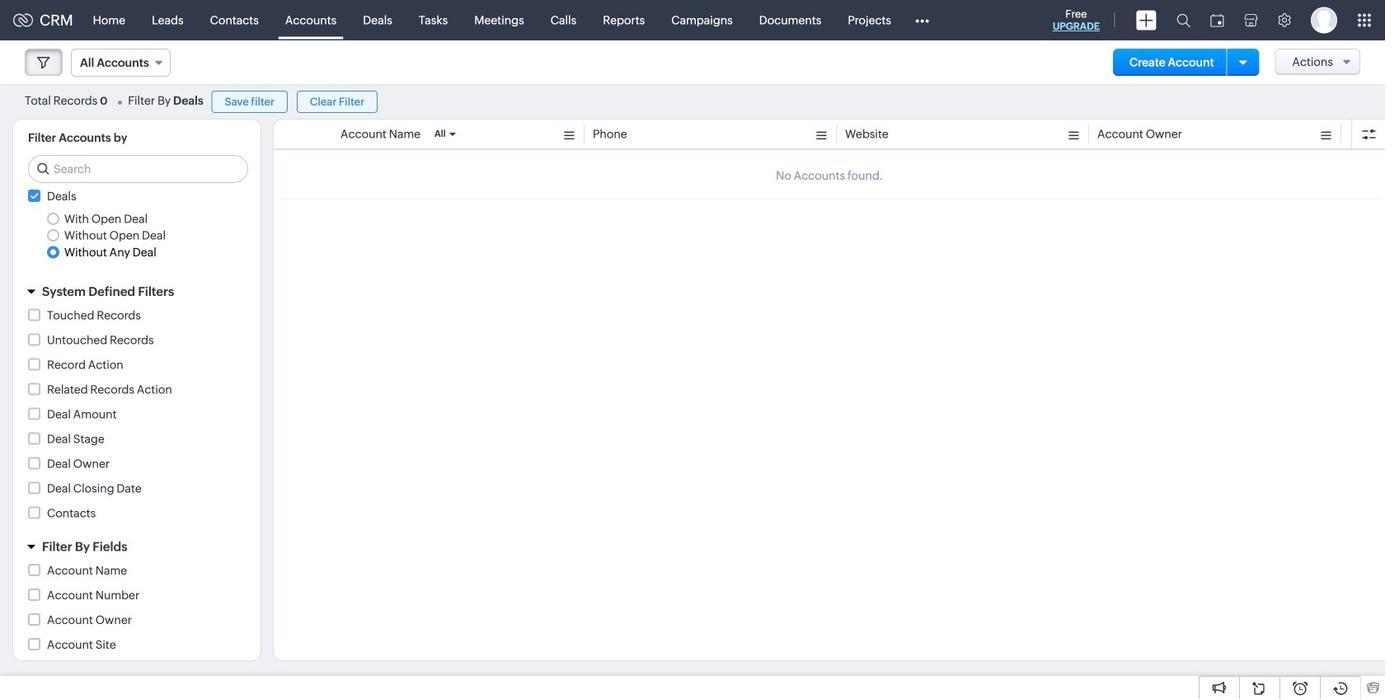 Task type: vqa. For each thing, say whether or not it's contained in the screenshot.
"Search" Icon on the top of page
yes



Task type: describe. For each thing, give the bounding box(es) containing it.
Search text field
[[29, 156, 247, 182]]

create menu image
[[1136, 10, 1157, 30]]

calendar image
[[1211, 14, 1225, 27]]

profile image
[[1311, 7, 1338, 33]]

logo image
[[13, 14, 33, 27]]

search element
[[1167, 0, 1201, 40]]

search image
[[1177, 13, 1191, 27]]



Task type: locate. For each thing, give the bounding box(es) containing it.
profile element
[[1301, 0, 1347, 40]]

None field
[[71, 49, 171, 77]]

create menu element
[[1126, 0, 1167, 40]]

Other Modules field
[[905, 7, 940, 33]]



